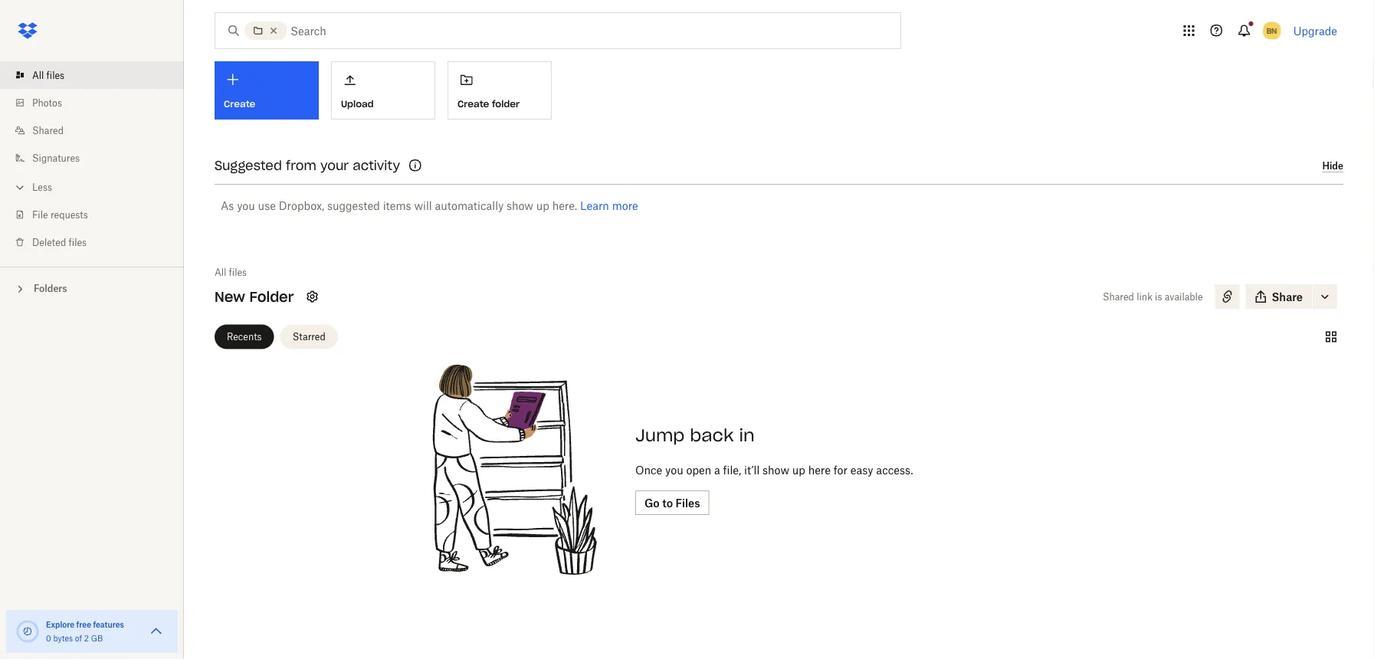 Task type: describe. For each thing, give the bounding box(es) containing it.
folder settings image
[[303, 287, 321, 306]]

photos link
[[12, 89, 184, 117]]

new
[[215, 288, 245, 305]]

2 horizontal spatial files
[[229, 266, 247, 278]]

it'll
[[744, 463, 760, 476]]

as
[[221, 199, 234, 212]]

for
[[834, 463, 848, 476]]

back
[[690, 425, 734, 446]]

bn button
[[1260, 18, 1284, 43]]

folder
[[492, 98, 520, 110]]

recents
[[227, 331, 262, 343]]

go
[[645, 496, 660, 509]]

once
[[635, 463, 662, 476]]

share
[[1272, 290, 1303, 303]]

dropbox image
[[12, 15, 43, 46]]

create for create folder
[[458, 98, 489, 110]]

1 horizontal spatial all
[[215, 266, 226, 278]]

file
[[32, 209, 48, 220]]

suggested
[[215, 158, 282, 173]]

you for once
[[665, 463, 684, 476]]

use
[[258, 199, 276, 212]]

shared for shared link is available
[[1103, 291, 1134, 302]]

upload button
[[331, 61, 435, 120]]

explore
[[46, 620, 74, 629]]

shared link
[[12, 117, 184, 144]]

1 vertical spatial all files link
[[215, 264, 247, 280]]

suggested
[[327, 199, 380, 212]]

as you use dropbox, suggested items will automatically show up here. learn more
[[221, 199, 638, 212]]

requests
[[51, 209, 88, 220]]

open
[[686, 463, 712, 476]]

bn
[[1267, 26, 1277, 35]]

folder
[[249, 288, 294, 305]]

all inside list item
[[32, 69, 44, 81]]

dropbox,
[[279, 199, 324, 212]]

create for create
[[224, 98, 255, 110]]

quota usage element
[[15, 619, 40, 644]]

upgrade link
[[1294, 24, 1338, 37]]

less
[[32, 181, 52, 193]]

here
[[808, 463, 831, 476]]

file,
[[723, 463, 741, 476]]

all files list item
[[0, 61, 184, 89]]

from
[[286, 158, 316, 173]]

automatically
[[435, 199, 504, 212]]

learn more link
[[580, 199, 638, 212]]

items
[[383, 199, 411, 212]]

upgrade
[[1294, 24, 1338, 37]]

your
[[320, 158, 349, 173]]

create button
[[215, 61, 319, 120]]

create folder button
[[448, 61, 552, 120]]

create folder
[[458, 98, 520, 110]]

go to files button
[[635, 491, 709, 515]]

features
[[93, 620, 124, 629]]

hide
[[1323, 160, 1344, 172]]

hide button
[[1323, 160, 1344, 172]]

gb
[[91, 634, 103, 643]]

new folder
[[215, 288, 294, 305]]

go to files
[[645, 496, 700, 509]]

explore free features 0 bytes of 2 gb
[[46, 620, 124, 643]]



Task type: locate. For each thing, give the bounding box(es) containing it.
learn
[[580, 199, 609, 212]]

0 vertical spatial all files link
[[12, 61, 184, 89]]

all files link
[[12, 61, 184, 89], [215, 264, 247, 280]]

0 vertical spatial show
[[507, 199, 533, 212]]

available
[[1165, 291, 1203, 302]]

all files up photos
[[32, 69, 64, 81]]

0
[[46, 634, 51, 643]]

all files link up new
[[215, 264, 247, 280]]

file requests link
[[12, 201, 184, 228]]

to
[[662, 496, 673, 509]]

show left the "here."
[[507, 199, 533, 212]]

0 horizontal spatial you
[[237, 199, 255, 212]]

1 vertical spatial all files
[[215, 266, 247, 278]]

0 horizontal spatial files
[[46, 69, 64, 81]]

share button
[[1246, 284, 1312, 309]]

1 horizontal spatial all files
[[215, 266, 247, 278]]

here.
[[552, 199, 577, 212]]

1 horizontal spatial show
[[763, 463, 790, 476]]

0 vertical spatial shared
[[32, 125, 64, 136]]

list containing all files
[[0, 52, 184, 267]]

1 horizontal spatial files
[[69, 236, 87, 248]]

a
[[714, 463, 720, 476]]

1 vertical spatial files
[[69, 236, 87, 248]]

1 horizontal spatial shared
[[1103, 291, 1134, 302]]

bytes
[[53, 634, 73, 643]]

shared inside shared link
[[32, 125, 64, 136]]

0 vertical spatial you
[[237, 199, 255, 212]]

deleted files
[[32, 236, 87, 248]]

show right it'll
[[763, 463, 790, 476]]

up left here in the right bottom of the page
[[792, 463, 806, 476]]

you right as at the left top
[[237, 199, 255, 212]]

create
[[458, 98, 489, 110], [224, 98, 255, 110]]

free
[[76, 620, 91, 629]]

signatures link
[[12, 144, 184, 172]]

show
[[507, 199, 533, 212], [763, 463, 790, 476]]

starred button
[[280, 325, 338, 349]]

up
[[536, 199, 549, 212], [792, 463, 806, 476]]

link
[[1137, 291, 1153, 302]]

1 vertical spatial show
[[763, 463, 790, 476]]

all up new
[[215, 266, 226, 278]]

create inside button
[[458, 98, 489, 110]]

you
[[237, 199, 255, 212], [665, 463, 684, 476]]

all files up new
[[215, 266, 247, 278]]

easy
[[851, 463, 874, 476]]

of
[[75, 634, 82, 643]]

1 vertical spatial you
[[665, 463, 684, 476]]

0 vertical spatial up
[[536, 199, 549, 212]]

all files link up shared link on the left
[[12, 61, 184, 89]]

will
[[414, 199, 432, 212]]

all up photos
[[32, 69, 44, 81]]

files right deleted
[[69, 236, 87, 248]]

1 vertical spatial all
[[215, 266, 226, 278]]

jump back in
[[635, 425, 755, 446]]

jump
[[635, 425, 685, 446]]

shared link is available
[[1103, 291, 1203, 302]]

you left open
[[665, 463, 684, 476]]

in
[[739, 425, 755, 446]]

shared left link
[[1103, 291, 1134, 302]]

1 horizontal spatial up
[[792, 463, 806, 476]]

1 horizontal spatial you
[[665, 463, 684, 476]]

is
[[1155, 291, 1162, 302]]

files up photos
[[46, 69, 64, 81]]

0 horizontal spatial all files link
[[12, 61, 184, 89]]

1 vertical spatial up
[[792, 463, 806, 476]]

create up suggested
[[224, 98, 255, 110]]

list
[[0, 52, 184, 267]]

shared down photos
[[32, 125, 64, 136]]

0 horizontal spatial shared
[[32, 125, 64, 136]]

0 vertical spatial all files
[[32, 69, 64, 81]]

folders button
[[0, 277, 184, 299]]

access.
[[876, 463, 913, 476]]

files up new
[[229, 266, 247, 278]]

less image
[[12, 180, 28, 195]]

0 vertical spatial all
[[32, 69, 44, 81]]

activity
[[353, 158, 400, 173]]

upload
[[341, 98, 374, 110]]

signatures
[[32, 152, 80, 164]]

0 horizontal spatial create
[[224, 98, 255, 110]]

1 horizontal spatial all files link
[[215, 264, 247, 280]]

files
[[676, 496, 700, 509]]

1 vertical spatial shared
[[1103, 291, 1134, 302]]

2 vertical spatial files
[[229, 266, 247, 278]]

files
[[46, 69, 64, 81], [69, 236, 87, 248], [229, 266, 247, 278]]

more
[[612, 199, 638, 212]]

create left 'folder'
[[458, 98, 489, 110]]

suggested from your activity
[[215, 158, 400, 173]]

Search in folder "New Folder" text field
[[291, 22, 869, 39]]

all files
[[32, 69, 64, 81], [215, 266, 247, 278]]

up left the "here."
[[536, 199, 549, 212]]

0 horizontal spatial all
[[32, 69, 44, 81]]

deleted files link
[[12, 228, 184, 256]]

2
[[84, 634, 89, 643]]

all files inside list item
[[32, 69, 64, 81]]

all
[[32, 69, 44, 81], [215, 266, 226, 278]]

photos
[[32, 97, 62, 108]]

1 horizontal spatial create
[[458, 98, 489, 110]]

file requests
[[32, 209, 88, 220]]

starred
[[293, 331, 326, 343]]

deleted
[[32, 236, 66, 248]]

folders
[[34, 283, 67, 294]]

0 horizontal spatial up
[[536, 199, 549, 212]]

once you open a file, it'll show up here for easy access.
[[635, 463, 913, 476]]

0 horizontal spatial show
[[507, 199, 533, 212]]

0 vertical spatial files
[[46, 69, 64, 81]]

files inside list item
[[46, 69, 64, 81]]

create inside dropdown button
[[224, 98, 255, 110]]

shared for shared
[[32, 125, 64, 136]]

recents button
[[215, 325, 274, 349]]

shared
[[32, 125, 64, 136], [1103, 291, 1134, 302]]

you for as
[[237, 199, 255, 212]]

0 horizontal spatial all files
[[32, 69, 64, 81]]



Task type: vqa. For each thing, say whether or not it's contained in the screenshot.
the right by
no



